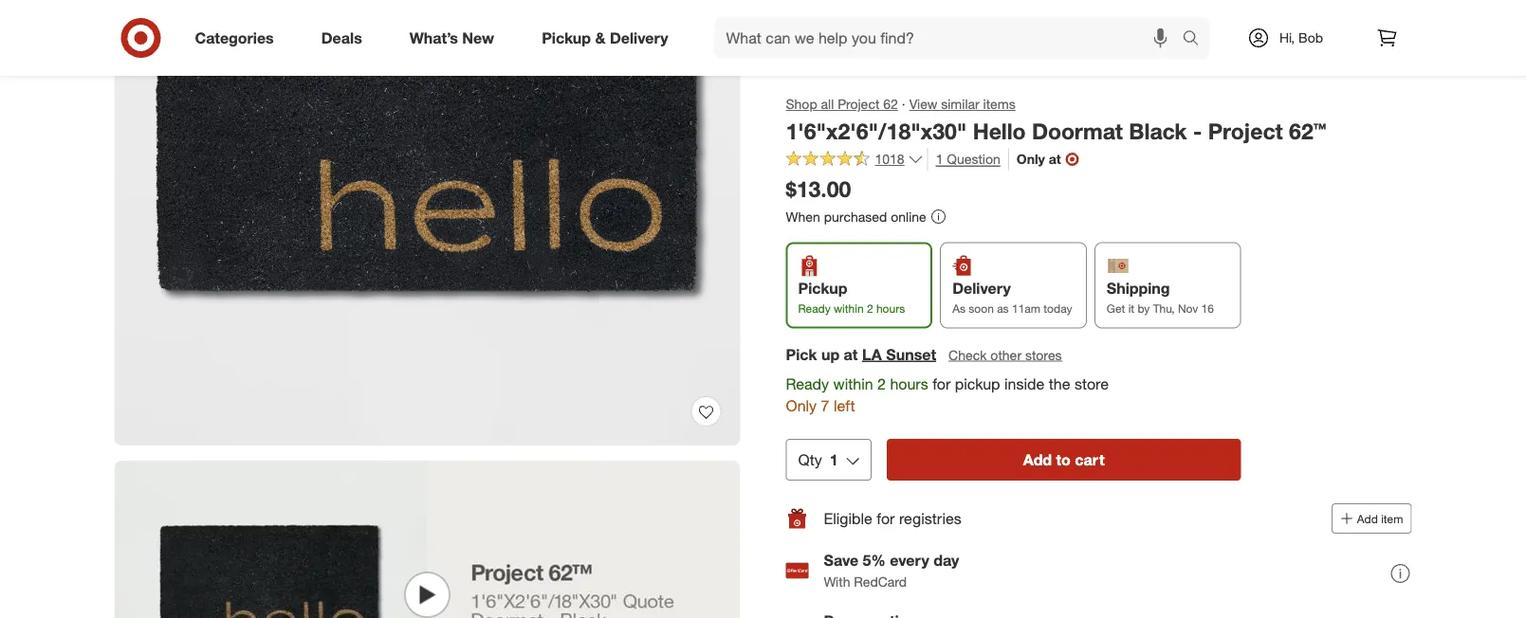 Task type: locate. For each thing, give the bounding box(es) containing it.
1 right qty at the bottom right of the page
[[830, 451, 839, 469]]

today
[[1044, 301, 1073, 315]]

it
[[1129, 301, 1135, 315]]

1 horizontal spatial add
[[1358, 512, 1379, 526]]

1 horizontal spatial at
[[1049, 151, 1062, 168]]

0 vertical spatial only
[[1017, 151, 1046, 168]]

-
[[1194, 118, 1203, 144]]

0 horizontal spatial pickup
[[542, 29, 591, 47]]

1 vertical spatial 2
[[878, 375, 886, 393]]

0 horizontal spatial 1
[[830, 451, 839, 469]]

hours down sunset
[[890, 375, 929, 393]]

for
[[933, 375, 951, 393], [877, 510, 895, 528]]

pick up at la sunset
[[786, 345, 937, 364]]

0 horizontal spatial only
[[786, 396, 817, 415]]

shop all project 62
[[786, 96, 898, 112]]

0 vertical spatial add
[[1024, 451, 1052, 469]]

1018
[[875, 151, 905, 168]]

pickup inside pickup ready within 2 hours
[[799, 279, 848, 298]]

ready up pick
[[799, 301, 831, 315]]

new
[[462, 29, 495, 47]]

save
[[824, 552, 859, 570]]

pickup
[[542, 29, 591, 47], [799, 279, 848, 298]]

1 vertical spatial 1
[[830, 451, 839, 469]]

hi,
[[1280, 29, 1295, 46]]

delivery right &
[[610, 29, 669, 47]]

1 horizontal spatial only
[[1017, 151, 1046, 168]]

1 horizontal spatial 2
[[878, 375, 886, 393]]

0 horizontal spatial add
[[1024, 451, 1052, 469]]

what's
[[410, 29, 458, 47]]

items
[[984, 96, 1016, 112]]

2 up la
[[867, 301, 874, 315]]

within up "pick up at la sunset"
[[834, 301, 864, 315]]

0 vertical spatial hours
[[877, 301, 905, 315]]

2 inside pickup ready within 2 hours
[[867, 301, 874, 315]]

0 vertical spatial 1
[[936, 151, 944, 168]]

1 horizontal spatial project
[[1209, 118, 1284, 144]]

0 vertical spatial within
[[834, 301, 864, 315]]

eligible
[[824, 510, 873, 528]]

1 vertical spatial hours
[[890, 375, 929, 393]]

project right "all"
[[838, 96, 880, 112]]

categories
[[195, 29, 274, 47]]

1 vertical spatial ready
[[786, 375, 829, 393]]

as
[[997, 301, 1009, 315]]

pickup up up
[[799, 279, 848, 298]]

soon
[[969, 301, 994, 315]]

add left to
[[1024, 451, 1052, 469]]

when purchased online
[[786, 208, 927, 225]]

What can we help you find? suggestions appear below search field
[[715, 17, 1188, 59]]

within up the "left" at the bottom
[[834, 375, 874, 393]]

thu,
[[1154, 301, 1175, 315]]

hours up la sunset button
[[877, 301, 905, 315]]

add to cart button
[[887, 439, 1242, 481]]

for right eligible
[[877, 510, 895, 528]]

view
[[910, 96, 938, 112]]

get
[[1107, 301, 1126, 315]]

pickup & delivery link
[[526, 17, 692, 59]]

$13.00
[[786, 176, 851, 203]]

1 question link
[[928, 149, 1001, 170]]

left
[[834, 396, 855, 415]]

1'6"x2'6"/18"x30" hello doormat black - project 62™
[[786, 118, 1327, 144]]

1 horizontal spatial delivery
[[953, 279, 1011, 298]]

hours
[[877, 301, 905, 315], [890, 375, 929, 393]]

0 vertical spatial for
[[933, 375, 951, 393]]

similar
[[942, 96, 980, 112]]

delivery up soon
[[953, 279, 1011, 298]]

1 vertical spatial delivery
[[953, 279, 1011, 298]]

1&#39;6&#34;x2&#39;6&#34;/18&#34;x30&#34; hello doormat black - project 62&#8482;, 1 of 11 image
[[114, 0, 741, 446]]

ready
[[799, 301, 831, 315], [786, 375, 829, 393]]

add
[[1024, 451, 1052, 469], [1358, 512, 1379, 526]]

the
[[1049, 375, 1071, 393]]

black
[[1130, 118, 1188, 144]]

ready up 7
[[786, 375, 829, 393]]

for left pickup
[[933, 375, 951, 393]]

1 vertical spatial add
[[1358, 512, 1379, 526]]

hours inside ready within 2 hours for pickup inside the store only 7 left
[[890, 375, 929, 393]]

1 horizontal spatial for
[[933, 375, 951, 393]]

sunset
[[887, 345, 937, 364]]

0 horizontal spatial project
[[838, 96, 880, 112]]

la
[[862, 345, 882, 364]]

0 vertical spatial at
[[1049, 151, 1062, 168]]

0 horizontal spatial delivery
[[610, 29, 669, 47]]

add left item
[[1358, 512, 1379, 526]]

pickup for &
[[542, 29, 591, 47]]

at right up
[[844, 345, 858, 364]]

2
[[867, 301, 874, 315], [878, 375, 886, 393]]

62™
[[1290, 118, 1327, 144]]

at
[[1049, 151, 1062, 168], [844, 345, 858, 364]]

project right "-"
[[1209, 118, 1284, 144]]

0 horizontal spatial at
[[844, 345, 858, 364]]

0 vertical spatial 2
[[867, 301, 874, 315]]

delivery as soon as 11am today
[[953, 279, 1073, 315]]

1
[[936, 151, 944, 168], [830, 451, 839, 469]]

0 vertical spatial ready
[[799, 301, 831, 315]]

project
[[838, 96, 880, 112], [1209, 118, 1284, 144]]

1 vertical spatial only
[[786, 396, 817, 415]]

pickup left &
[[542, 29, 591, 47]]

1 horizontal spatial 1
[[936, 151, 944, 168]]

only left 7
[[786, 396, 817, 415]]

purchased
[[824, 208, 888, 225]]

redcard
[[854, 574, 907, 590]]

1 vertical spatial for
[[877, 510, 895, 528]]

at down 1'6"x2'6"/18"x30" hello doormat black - project 62™ on the top right of the page
[[1049, 151, 1062, 168]]

1 vertical spatial pickup
[[799, 279, 848, 298]]

hi, bob
[[1280, 29, 1324, 46]]

as
[[953, 301, 966, 315]]

0 horizontal spatial 2
[[867, 301, 874, 315]]

2 down la
[[878, 375, 886, 393]]

1 horizontal spatial pickup
[[799, 279, 848, 298]]

1 vertical spatial within
[[834, 375, 874, 393]]

within inside pickup ready within 2 hours
[[834, 301, 864, 315]]

only down 1'6"x2'6"/18"x30" hello doormat black - project 62™ on the top right of the page
[[1017, 151, 1046, 168]]

0 vertical spatial pickup
[[542, 29, 591, 47]]

within inside ready within 2 hours for pickup inside the store only 7 left
[[834, 375, 874, 393]]

1 vertical spatial project
[[1209, 118, 1284, 144]]

store
[[1075, 375, 1109, 393]]

within
[[834, 301, 864, 315], [834, 375, 874, 393]]

1 left question
[[936, 151, 944, 168]]

1018 link
[[786, 149, 924, 172]]

for inside ready within 2 hours for pickup inside the store only 7 left
[[933, 375, 951, 393]]

0 vertical spatial project
[[838, 96, 880, 112]]



Task type: vqa. For each thing, say whether or not it's contained in the screenshot.
stores
yes



Task type: describe. For each thing, give the bounding box(es) containing it.
deals
[[321, 29, 362, 47]]

2 inside ready within 2 hours for pickup inside the store only 7 left
[[878, 375, 886, 393]]

all
[[821, 96, 834, 112]]

pickup ready within 2 hours
[[799, 279, 905, 315]]

inside
[[1005, 375, 1045, 393]]

delivery inside the 'delivery as soon as 11am today'
[[953, 279, 1011, 298]]

qty
[[799, 451, 823, 469]]

eligible for registries
[[824, 510, 962, 528]]

search button
[[1174, 17, 1220, 63]]

1 vertical spatial at
[[844, 345, 858, 364]]

stores
[[1026, 347, 1062, 363]]

pickup & delivery
[[542, 29, 669, 47]]

search
[[1174, 30, 1220, 49]]

nov
[[1178, 301, 1199, 315]]

doormat
[[1032, 118, 1123, 144]]

to
[[1057, 451, 1071, 469]]

hours inside pickup ready within 2 hours
[[877, 301, 905, 315]]

check
[[949, 347, 987, 363]]

add for add item
[[1358, 512, 1379, 526]]

online
[[891, 208, 927, 225]]

every
[[890, 552, 930, 570]]

only inside ready within 2 hours for pickup inside the store only 7 left
[[786, 396, 817, 415]]

question
[[947, 151, 1001, 168]]

deals link
[[305, 17, 386, 59]]

hello
[[973, 118, 1026, 144]]

0 horizontal spatial for
[[877, 510, 895, 528]]

0 vertical spatial delivery
[[610, 29, 669, 47]]

add to cart
[[1024, 451, 1105, 469]]

shipping
[[1107, 279, 1171, 298]]

check other stores button
[[948, 345, 1063, 366]]

bob
[[1299, 29, 1324, 46]]

pick
[[786, 345, 817, 364]]

la sunset button
[[862, 344, 937, 366]]

ready within 2 hours for pickup inside the store only 7 left
[[786, 375, 1109, 415]]

categories link
[[179, 17, 298, 59]]

when
[[786, 208, 821, 225]]

what's new link
[[394, 17, 518, 59]]

save 5% every day with redcard
[[824, 552, 960, 590]]

1&#39;6&#34;x2&#39;6&#34;/18&#34;x30&#34; hello doormat black - project 62&#8482;, 2 of 11, play video image
[[114, 461, 741, 619]]

view similar items button
[[910, 95, 1016, 114]]

62
[[884, 96, 898, 112]]

only at
[[1017, 151, 1062, 168]]

add for add to cart
[[1024, 451, 1052, 469]]

what's new
[[410, 29, 495, 47]]

pickup
[[955, 375, 1001, 393]]

7
[[821, 396, 830, 415]]

&
[[595, 29, 606, 47]]

with
[[824, 574, 851, 590]]

check other stores
[[949, 347, 1062, 363]]

day
[[934, 552, 960, 570]]

ready inside pickup ready within 2 hours
[[799, 301, 831, 315]]

view similar items
[[910, 96, 1016, 112]]

qty 1
[[799, 451, 839, 469]]

by
[[1138, 301, 1150, 315]]

pickup for ready
[[799, 279, 848, 298]]

1 question
[[936, 151, 1001, 168]]

other
[[991, 347, 1022, 363]]

5%
[[863, 552, 886, 570]]

add item button
[[1332, 504, 1412, 534]]

cart
[[1075, 451, 1105, 469]]

ready inside ready within 2 hours for pickup inside the store only 7 left
[[786, 375, 829, 393]]

1'6"x2'6"/18"x30"
[[786, 118, 967, 144]]

item
[[1382, 512, 1404, 526]]

shipping get it by thu, nov 16
[[1107, 279, 1214, 315]]

up
[[822, 345, 840, 364]]

shop
[[786, 96, 818, 112]]

11am
[[1012, 301, 1041, 315]]

16
[[1202, 301, 1214, 315]]

add item
[[1358, 512, 1404, 526]]

registries
[[899, 510, 962, 528]]



